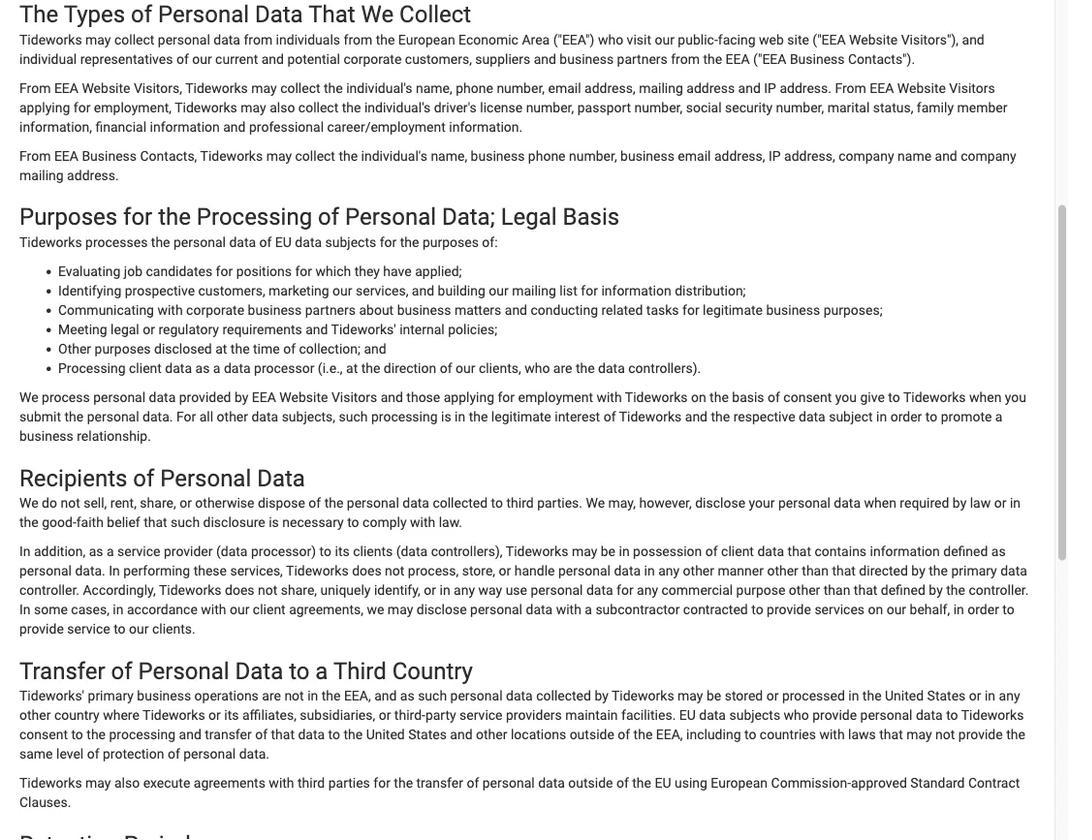 Task type: locate. For each thing, give the bounding box(es) containing it.
partners
[[617, 51, 668, 67], [305, 302, 356, 318]]

1 vertical spatial third
[[298, 776, 325, 792]]

information up the related at the top right of page
[[602, 283, 672, 299]]

1 vertical spatial phone
[[528, 148, 566, 164]]

1 vertical spatial order
[[968, 602, 1000, 618]]

2 horizontal spatial service
[[460, 708, 503, 724]]

subjects down stored
[[730, 708, 781, 724]]

that down directed
[[854, 583, 878, 599]]

eu inside transfer of personal data to a third country tideworks' primary business operations are not in the eea, and as such personal data collected by tideworks may be stored or processed in the united states or in any other country where tideworks or its affiliates, subsidiaries, or third-party service providers maintain facilities.  eu data subjects who provide personal data to tideworks consent to the processing and transfer of that data to the united states and other locations outside of the eea, including to countries with laws that may not provide the same level of protection of personal data.
[[680, 708, 696, 724]]

visitors inside we process personal data provided by eea website visitors and those applying for employment with tideworks on the basis of consent you give to tideworks when you submit the personal data.  for all other data subjects, such processing is in the legitimate interest of tideworks and the respective data subject in order to promote a business relationship.
[[332, 390, 377, 406]]

personal inside the types of personal data that we collect tideworks may collect personal data from individuals from the european economic area ("eea") who visit our public-facing web site ("eea website visitors"), and individual representatives of our current and potential corporate customers, suppliers and business partners from the eea ("eea business contacts").
[[158, 1, 249, 28]]

primary
[[952, 563, 998, 579], [88, 689, 134, 705]]

collect
[[114, 32, 155, 48], [280, 80, 321, 96], [299, 100, 339, 116], [295, 148, 336, 164]]

outside inside transfer of personal data to a third country tideworks' primary business operations are not in the eea, and as such personal data collected by tideworks may be stored or processed in the united states or in any other country where tideworks or its affiliates, subsidiaries, or third-party service providers maintain facilities.  eu data subjects who provide personal data to tideworks consent to the processing and transfer of that data to the united states and other locations outside of the eea, including to countries with laws that may not provide the same level of protection of personal data.
[[570, 727, 615, 743]]

with down prospective
[[158, 302, 183, 318]]

1 horizontal spatial phone
[[528, 148, 566, 164]]

2 vertical spatial information
[[871, 544, 941, 560]]

0 vertical spatial tideworks'
[[331, 322, 396, 338]]

order inside we process personal data provided by eea website visitors and those applying for employment with tideworks on the basis of consent you give to tideworks when you submit the personal data.  for all other data subjects, such processing is in the legitimate interest of tideworks and the respective data subject in order to promote a business relationship.
[[891, 409, 923, 425]]

collect up professional
[[299, 100, 339, 116]]

corporate inside the types of personal data that we collect tideworks may collect personal data from individuals from the european economic area ("eea") who visit our public-facing web site ("eea website visitors"), and individual representatives of our current and potential corporate customers, suppliers and business partners from the eea ("eea business contacts").
[[344, 51, 402, 67]]

tideworks' down about
[[331, 322, 396, 338]]

country
[[392, 657, 473, 685]]

in up contract
[[985, 689, 996, 705]]

than
[[802, 563, 829, 579], [824, 583, 851, 599]]

1 horizontal spatial be
[[707, 689, 722, 705]]

2 horizontal spatial who
[[784, 708, 810, 724]]

eea inside we process personal data provided by eea website visitors and those applying for employment with tideworks on the basis of consent you give to tideworks when you submit the personal data.  for all other data subjects, such processing is in the legitimate interest of tideworks and the respective data subject in order to promote a business relationship.
[[252, 390, 276, 406]]

agreements
[[194, 776, 266, 792]]

data for recipients
[[257, 464, 305, 492]]

0 horizontal spatial processing
[[109, 727, 176, 743]]

a inside evaluating job candidates for positions for which they have applied; identifying prospective customers, marketing our services, and building our mailing list for information distribution; communicating with corporate business partners about business matters and conducting related tasks for legitimate business purposes; meeting legal or regulatory requirements and tideworks' internal policies; other purposes disclosed at the time of collection; and processing client data as a data processor (i.e., at the direction of our clients, who are the data controllers).
[[213, 361, 221, 377]]

eea down individual
[[54, 80, 78, 96]]

in left some
[[19, 602, 31, 618]]

its inside transfer of personal data to a third country tideworks' primary business operations are not in the eea, and as such personal data collected by tideworks may be stored or processed in the united states or in any other country where tideworks or its affiliates, subsidiaries, or third-party service providers maintain facilities.  eu data subjects who provide personal data to tideworks consent to the processing and transfer of that data to the united states and other locations outside of the eea, including to countries with laws that may not provide the same level of protection of personal data.
[[224, 708, 239, 724]]

0 horizontal spatial order
[[891, 409, 923, 425]]

personal
[[158, 1, 249, 28], [345, 203, 436, 231], [160, 464, 251, 492], [138, 657, 229, 685]]

0 vertical spatial defined
[[944, 544, 989, 560]]

that down contains
[[833, 563, 856, 579]]

way
[[479, 583, 503, 599]]

and inside from eea business contacts, tideworks may collect the individual's name, business phone number, business email address, ip address, company name and company mailing address.
[[935, 148, 958, 164]]

we up submit
[[19, 390, 38, 406]]

0 vertical spatial processing
[[371, 409, 438, 425]]

processes
[[85, 235, 148, 251]]

1 vertical spatial address.
[[67, 168, 119, 184]]

disclosed
[[154, 341, 212, 357]]

eea
[[726, 51, 750, 67], [54, 80, 78, 96], [870, 80, 895, 96], [54, 148, 78, 164], [252, 390, 276, 406]]

0 vertical spatial data.
[[143, 409, 173, 425]]

consent up same
[[19, 727, 68, 743]]

0 horizontal spatial controller.
[[19, 583, 80, 599]]

not
[[61, 495, 80, 511], [385, 563, 405, 579], [258, 583, 278, 599], [285, 689, 304, 705], [936, 727, 956, 743]]

clauses.
[[19, 795, 71, 811]]

good-
[[42, 515, 76, 531]]

maintain
[[566, 708, 618, 724]]

we right that
[[361, 1, 394, 28]]

third left parties.
[[507, 495, 534, 511]]

collected inside transfer of personal data to a third country tideworks' primary business operations are not in the eea, and as such personal data collected by tideworks may be stored or processed in the united states or in any other country where tideworks or its affiliates, subsidiaries, or third-party service providers maintain facilities.  eu data subjects who provide personal data to tideworks consent to the processing and transfer of that data to the united states and other locations outside of the eea, including to countries with laws that may not provide the same level of protection of personal data.
[[537, 689, 592, 705]]

who inside transfer of personal data to a third country tideworks' primary business operations are not in the eea, and as such personal data collected by tideworks may be stored or processed in the united states or in any other country where tideworks or its affiliates, subsidiaries, or third-party service providers maintain facilities.  eu data subjects who provide personal data to tideworks consent to the processing and transfer of that data to the united states and other locations outside of the eea, including to countries with laws that may not provide the same level of protection of personal data.
[[784, 708, 810, 724]]

who
[[598, 32, 624, 48], [525, 361, 550, 377], [784, 708, 810, 724]]

your
[[749, 495, 775, 511]]

with down the 'these'
[[201, 602, 226, 618]]

applying inside the from eea website visitors, tideworks may collect the individual's name, phone number, email address, mailing address and ip address.  from eea website visitors applying for employment, tideworks may also collect the individual's driver's license number, passport number, social security number, marital status, family member information, financial information and professional career/employment information.
[[19, 100, 70, 116]]

accordingly,
[[83, 583, 156, 599]]

data
[[255, 1, 303, 28], [257, 464, 305, 492], [235, 657, 283, 685]]

1 vertical spatial tideworks'
[[19, 689, 84, 705]]

website
[[850, 32, 898, 48], [82, 80, 130, 96], [898, 80, 947, 96], [280, 390, 328, 406]]

0 horizontal spatial collected
[[433, 495, 488, 511]]

1 horizontal spatial share,
[[281, 583, 317, 599]]

you
[[836, 390, 857, 406], [1006, 390, 1027, 406]]

name, up driver's
[[416, 80, 453, 96]]

its
[[335, 544, 350, 560], [224, 708, 239, 724]]

business
[[560, 51, 614, 67], [471, 148, 525, 164], [621, 148, 675, 164], [248, 302, 302, 318], [397, 302, 451, 318], [767, 302, 821, 318], [19, 428, 73, 445], [137, 689, 191, 705]]

individuals
[[276, 32, 340, 48]]

may up including
[[678, 689, 704, 705]]

for inside tideworks may also execute agreements with third parties for the transfer of personal data outside of the eu using european commission-approved standard contract clauses.
[[374, 776, 391, 792]]

also inside the from eea website visitors, tideworks may collect the individual's name, phone number, email address, mailing address and ip address.  from eea website visitors applying for employment, tideworks may also collect the individual's driver's license number, passport number, social security number, marital status, family member information, financial information and professional career/employment information.
[[270, 100, 295, 116]]

1 horizontal spatial controller.
[[969, 583, 1029, 599]]

such inside transfer of personal data to a third country tideworks' primary business operations are not in the eea, and as such personal data collected by tideworks may be stored or processed in the united states or in any other country where tideworks or its affiliates, subsidiaries, or third-party service providers maintain facilities.  eu data subjects who provide personal data to tideworks consent to the processing and transfer of that data to the united states and other locations outside of the eea, including to countries with laws that may not provide the same level of protection of personal data.
[[418, 689, 447, 705]]

as inside evaluating job candidates for positions for which they have applied; identifying prospective customers, marketing our services, and building our mailing list for information distribution; communicating with corporate business partners about business matters and conducting related tasks for legitimate business purposes; meeting legal or regulatory requirements and tideworks' internal policies; other purposes disclosed at the time of collection; and processing client data as a data processor (i.e., at the direction of our clients, who are the data controllers).
[[195, 361, 210, 377]]

client inside evaluating job candidates for positions for which they have applied; identifying prospective customers, marketing our services, and building our mailing list for information distribution; communicating with corporate business partners about business matters and conducting related tasks for legitimate business purposes; meeting legal or regulatory requirements and tideworks' internal policies; other purposes disclosed at the time of collection; and processing client data as a data processor (i.e., at the direction of our clients, who are the data controllers).
[[129, 361, 162, 377]]

current
[[215, 51, 258, 67]]

disclose inside in addition, as a service provider (data processor) to its clients (data controllers), tideworks may be in possession of client data that contains information defined as personal data.  in performing these services, tideworks does not process, store, or handle personal data in any other manner other than that directed by the primary data controller.  accordingly, tideworks does not share, uniquely identify, or in any way use personal data for any commercial purpose other than that defined by the controller. in some cases, in accordance with our client agreements, we may disclose personal data with a subcontractor contracted to provide services on our behalf, in order to provide service to our clients.
[[417, 602, 467, 618]]

such inside recipients of personal data we do not sell, rent, share, or otherwise dispose of the personal data collected to third parties.  we may, however, disclose your personal data when required by law or in the good-faith belief that such disclosure is necessary to comply with law.
[[171, 515, 200, 531]]

0 horizontal spatial address,
[[585, 80, 636, 96]]

regulatory
[[158, 322, 219, 338]]

0 vertical spatial name,
[[416, 80, 453, 96]]

affiliates,
[[242, 708, 297, 724]]

protection
[[103, 747, 164, 763]]

or up contract
[[970, 689, 982, 705]]

that
[[144, 515, 167, 531], [788, 544, 812, 560], [833, 563, 856, 579], [854, 583, 878, 599], [271, 727, 295, 743], [880, 727, 904, 743]]

may inside from eea business contacts, tideworks may collect the individual's name, business phone number, business email address, ip address, company name and company mailing address.
[[266, 148, 292, 164]]

also inside tideworks may also execute agreements with third parties for the transfer of personal data outside of the eu using european commission-approved standard contract clauses.
[[114, 776, 140, 792]]

company
[[839, 148, 895, 164], [961, 148, 1017, 164]]

customers,
[[405, 51, 472, 67], [198, 283, 265, 299]]

company left name
[[839, 148, 895, 164]]

with inside transfer of personal data to a third country tideworks' primary business operations are not in the eea, and as such personal data collected by tideworks may be stored or processed in the united states or in any other country where tideworks or its affiliates, subsidiaries, or third-party service providers maintain facilities.  eu data subjects who provide personal data to tideworks consent to the processing and transfer of that data to the united states and other locations outside of the eea, including to countries with laws that may not provide the same level of protection of personal data.
[[820, 727, 845, 743]]

1 vertical spatial also
[[114, 776, 140, 792]]

service right party
[[460, 708, 503, 724]]

share, inside recipients of personal data we do not sell, rent, share, or otherwise dispose of the personal data collected to third parties.  we may, however, disclose your personal data when required by law or in the good-faith belief that such disclosure is necessary to comply with law.
[[140, 495, 176, 511]]

by up behalf,
[[929, 583, 943, 599]]

eea,
[[344, 689, 371, 705], [656, 727, 683, 743]]

such inside we process personal data provided by eea website visitors and those applying for employment with tideworks on the basis of consent you give to tideworks when you submit the personal data.  for all other data subjects, such processing is in the legitimate interest of tideworks and the respective data subject in order to promote a business relationship.
[[339, 409, 368, 425]]

legitimate down employment
[[492, 409, 552, 425]]

from down that
[[344, 32, 373, 48]]

european down the collect
[[398, 32, 455, 48]]

may down identify,
[[388, 602, 413, 618]]

collection;
[[299, 341, 361, 357]]

processing inside transfer of personal data to a third country tideworks' primary business operations are not in the eea, and as such personal data collected by tideworks may be stored or processed in the united states or in any other country where tideworks or its affiliates, subsidiaries, or third-party service providers maintain facilities.  eu data subjects who provide personal data to tideworks consent to the processing and transfer of that data to the united states and other locations outside of the eea, including to countries with laws that may not provide the same level of protection of personal data.
[[109, 727, 176, 743]]

uniquely
[[321, 583, 371, 599]]

be down may,
[[601, 544, 616, 560]]

types
[[64, 1, 125, 28]]

and down operations
[[179, 727, 202, 743]]

1 horizontal spatial applying
[[444, 390, 495, 406]]

partners down visit
[[617, 51, 668, 67]]

0 vertical spatial consent
[[784, 390, 832, 406]]

information.
[[449, 119, 523, 135]]

1 vertical spatial share,
[[281, 583, 317, 599]]

1 vertical spatial services,
[[230, 563, 283, 579]]

ip
[[765, 80, 777, 96], [769, 148, 781, 164]]

1 horizontal spatial mailing
[[512, 283, 557, 299]]

as inside transfer of personal data to a third country tideworks' primary business operations are not in the eea, and as such personal data collected by tideworks may be stored or processed in the united states or in any other country where tideworks or its affiliates, subsidiaries, or third-party service providers maintain facilities.  eu data subjects who provide personal data to tideworks consent to the processing and transfer of that data to the united states and other locations outside of the eea, including to countries with laws that may not provide the same level of protection of personal data.
[[400, 689, 415, 705]]

2 vertical spatial individual's
[[361, 148, 428, 164]]

order
[[891, 409, 923, 425], [968, 602, 1000, 618]]

may down types
[[85, 32, 111, 48]]

marital
[[828, 100, 870, 116]]

0 vertical spatial does
[[352, 563, 382, 579]]

0 vertical spatial visitors
[[950, 80, 996, 96]]

name, inside the from eea website visitors, tideworks may collect the individual's name, phone number, email address, mailing address and ip address.  from eea website visitors applying for employment, tideworks may also collect the individual's driver's license number, passport number, social security number, marital status, family member information, financial information and professional career/employment information.
[[416, 80, 453, 96]]

visitors inside the from eea website visitors, tideworks may collect the individual's name, phone number, email address, mailing address and ip address.  from eea website visitors applying for employment, tideworks may also collect the individual's driver's license number, passport number, social security number, marital status, family member information, financial information and professional career/employment information.
[[950, 80, 996, 96]]

by inside we process personal data provided by eea website visitors and those applying for employment with tideworks on the basis of consent you give to tideworks when you submit the personal data.  for all other data subjects, such processing is in the legitimate interest of tideworks and the respective data subject in order to promote a business relationship.
[[235, 390, 249, 406]]

be left stored
[[707, 689, 722, 705]]

applying inside we process personal data provided by eea website visitors and those applying for employment with tideworks on the basis of consent you give to tideworks when you submit the personal data.  for all other data subjects, such processing is in the legitimate interest of tideworks and the respective data subject in order to promote a business relationship.
[[444, 390, 495, 406]]

0 horizontal spatial you
[[836, 390, 857, 406]]

for
[[73, 100, 91, 116], [123, 203, 152, 231], [380, 235, 397, 251], [216, 264, 233, 280], [295, 264, 312, 280], [581, 283, 598, 299], [683, 302, 700, 318], [498, 390, 515, 406], [617, 583, 634, 599], [374, 776, 391, 792]]

contract
[[969, 776, 1021, 792]]

1 vertical spatial primary
[[88, 689, 134, 705]]

tideworks inside tideworks may also execute agreements with third parties for the transfer of personal data outside of the eu using european commission-approved standard contract clauses.
[[19, 776, 82, 792]]

collect inside from eea business contacts, tideworks may collect the individual's name, business phone number, business email address, ip address, company name and company mailing address.
[[295, 148, 336, 164]]

1 company from the left
[[839, 148, 895, 164]]

corporate up regulatory
[[186, 302, 244, 318]]

transfer down party
[[417, 776, 464, 792]]

a left the subcontractor
[[585, 602, 593, 618]]

1 horizontal spatial order
[[968, 602, 1000, 618]]

to up standard
[[947, 708, 959, 724]]

for left "positions"
[[216, 264, 233, 280]]

0 vertical spatial purposes
[[423, 235, 479, 251]]

outside
[[570, 727, 615, 743], [569, 776, 613, 792]]

that down affiliates, on the bottom of page
[[271, 727, 295, 743]]

1 horizontal spatial processing
[[197, 203, 312, 231]]

and right name
[[935, 148, 958, 164]]

not right do
[[61, 495, 80, 511]]

collect down professional
[[295, 148, 336, 164]]

otherwise
[[195, 495, 255, 511]]

0 vertical spatial phone
[[456, 80, 494, 96]]

1 horizontal spatial processing
[[371, 409, 438, 425]]

on
[[691, 390, 707, 406], [869, 602, 884, 618]]

information up contacts,
[[150, 119, 220, 135]]

order inside in addition, as a service provider (data processor) to its clients (data controllers), tideworks may be in possession of client data that contains information defined as personal data.  in performing these services, tideworks does not process, store, or handle personal data in any other manner other than that directed by the primary data controller.  accordingly, tideworks does not share, uniquely identify, or in any way use personal data for any commercial purpose other than that defined by the controller. in some cases, in accordance with our client agreements, we may disclose personal data with a subcontractor contracted to provide services on our behalf, in order to provide service to our clients.
[[968, 602, 1000, 618]]

1 vertical spatial corporate
[[186, 302, 244, 318]]

1 vertical spatial its
[[224, 708, 239, 724]]

services
[[815, 602, 865, 618]]

of:
[[482, 235, 498, 251]]

to right give
[[889, 390, 901, 406]]

website inside the types of personal data that we collect tideworks may collect personal data from individuals from the european economic area ("eea") who visit our public-facing web site ("eea website visitors"), and individual representatives of our current and potential corporate customers, suppliers and business partners from the eea ("eea business contacts").
[[850, 32, 898, 48]]

career/employment
[[327, 119, 446, 135]]

0 horizontal spatial data.
[[75, 563, 106, 579]]

0 vertical spatial corporate
[[344, 51, 402, 67]]

1 horizontal spatial eu
[[655, 776, 672, 792]]

1 controller. from the left
[[19, 583, 80, 599]]

in
[[455, 409, 466, 425], [877, 409, 888, 425], [1011, 495, 1021, 511], [619, 544, 630, 560], [645, 563, 655, 579], [440, 583, 451, 599], [113, 602, 124, 618], [954, 602, 965, 618], [308, 689, 318, 705], [849, 689, 860, 705], [985, 689, 996, 705]]

other up same
[[19, 708, 51, 724]]

0 horizontal spatial corporate
[[186, 302, 244, 318]]

basis
[[563, 203, 620, 231]]

business inside the types of personal data that we collect tideworks may collect personal data from individuals from the european economic area ("eea") who visit our public-facing web site ("eea website visitors"), and individual representatives of our current and potential corporate customers, suppliers and business partners from the eea ("eea business contacts").
[[560, 51, 614, 67]]

processing up "positions"
[[197, 203, 312, 231]]

0 vertical spatial transfer
[[205, 727, 252, 743]]

1 horizontal spatial third
[[507, 495, 534, 511]]

disclose left your
[[696, 495, 746, 511]]

service down cases,
[[67, 622, 110, 638]]

0 vertical spatial collected
[[433, 495, 488, 511]]

tideworks inside the types of personal data that we collect tideworks may collect personal data from individuals from the european economic area ("eea") who visit our public-facing web site ("eea website visitors"), and individual representatives of our current and potential corporate customers, suppliers and business partners from the eea ("eea business contacts").
[[19, 32, 82, 48]]

mailing
[[639, 80, 684, 96], [19, 168, 64, 184], [512, 283, 557, 299]]

2 horizontal spatial eu
[[680, 708, 696, 724]]

any up contract
[[1000, 689, 1021, 705]]

0 vertical spatial address.
[[780, 80, 832, 96]]

1 vertical spatial customers,
[[198, 283, 265, 299]]

collected inside recipients of personal data we do not sell, rent, share, or otherwise dispose of the personal data collected to third parties.  we may, however, disclose your personal data when required by law or in the good-faith belief that such disclosure is necessary to comply with law.
[[433, 495, 488, 511]]

1 vertical spatial transfer
[[417, 776, 464, 792]]

0 vertical spatial such
[[339, 409, 368, 425]]

business inside from eea business contacts, tideworks may collect the individual's name, business phone number, business email address, ip address, company name and company mailing address.
[[82, 148, 137, 164]]

and up security
[[739, 80, 761, 96]]

processing
[[197, 203, 312, 231], [58, 361, 126, 377]]

0 horizontal spatial are
[[262, 689, 281, 705]]

data inside the types of personal data that we collect tideworks may collect personal data from individuals from the european economic area ("eea") who visit our public-facing web site ("eea website visitors"), and individual representatives of our current and potential corporate customers, suppliers and business partners from the eea ("eea business contacts").
[[255, 1, 303, 28]]

also down protection
[[114, 776, 140, 792]]

for right list
[[581, 283, 598, 299]]

partners inside the types of personal data that we collect tideworks may collect personal data from individuals from the european economic area ("eea") who visit our public-facing web site ("eea website visitors"), and individual representatives of our current and potential corporate customers, suppliers and business partners from the eea ("eea business contacts").
[[617, 51, 668, 67]]

to down "country"
[[71, 727, 83, 743]]

1 vertical spatial mailing
[[19, 168, 64, 184]]

data inside transfer of personal data to a third country tideworks' primary business operations are not in the eea, and as such personal data collected by tideworks may be stored or processed in the united states or in any other country where tideworks or its affiliates, subsidiaries, or third-party service providers maintain facilities.  eu data subjects who provide personal data to tideworks consent to the processing and transfer of that data to the united states and other locations outside of the eea, including to countries with laws that may not provide the same level of protection of personal data.
[[235, 657, 283, 685]]

our left 'clients,'
[[456, 361, 476, 377]]

of up necessary
[[309, 495, 321, 511]]

1 vertical spatial ("eea
[[754, 51, 787, 67]]

eea down 'information,'
[[54, 148, 78, 164]]

required
[[900, 495, 950, 511]]

0 horizontal spatial client
[[129, 361, 162, 377]]

tideworks' down transfer
[[19, 689, 84, 705]]

1 vertical spatial such
[[171, 515, 200, 531]]

0 vertical spatial also
[[270, 100, 295, 116]]

1 horizontal spatial eea,
[[656, 727, 683, 743]]

client
[[129, 361, 162, 377], [722, 544, 755, 560], [253, 602, 286, 618]]

1 horizontal spatial partners
[[617, 51, 668, 67]]

purposes inside evaluating job candidates for positions for which they have applied; identifying prospective customers, marketing our services, and building our mailing list for information distribution; communicating with corporate business partners about business matters and conducting related tasks for legitimate business purposes; meeting legal or regulatory requirements and tideworks' internal policies; other purposes disclosed at the time of collection; and processing client data as a data processor (i.e., at the direction of our clients, who are the data controllers).
[[95, 341, 151, 357]]

from inside from eea business contacts, tideworks may collect the individual's name, business phone number, business email address, ip address, company name and company mailing address.
[[19, 148, 51, 164]]

other
[[217, 409, 248, 425], [683, 563, 715, 579], [768, 563, 799, 579], [789, 583, 821, 599], [19, 708, 51, 724], [476, 727, 508, 743]]

address
[[687, 80, 735, 96]]

conducting
[[531, 302, 598, 318]]

address. inside the from eea website visitors, tideworks may collect the individual's name, phone number, email address, mailing address and ip address.  from eea website visitors applying for employment, tideworks may also collect the individual's driver's license number, passport number, social security number, marital status, family member information, financial information and professional career/employment information.
[[780, 80, 832, 96]]

transfer inside transfer of personal data to a third country tideworks' primary business operations are not in the eea, and as such personal data collected by tideworks may be stored or processed in the united states or in any other country where tideworks or its affiliates, subsidiaries, or third-party service providers maintain facilities.  eu data subjects who provide personal data to tideworks consent to the processing and transfer of that data to the united states and other locations outside of the eea, including to countries with laws that may not provide the same level of protection of personal data.
[[205, 727, 252, 743]]

for inside we process personal data provided by eea website visitors and those applying for employment with tideworks on the basis of consent you give to tideworks when you submit the personal data.  for all other data subjects, such processing is in the legitimate interest of tideworks and the respective data subject in order to promote a business relationship.
[[498, 390, 515, 406]]

phone inside the from eea website visitors, tideworks may collect the individual's name, phone number, email address, mailing address and ip address.  from eea website visitors applying for employment, tideworks may also collect the individual's driver's license number, passport number, social security number, marital status, family member information, financial information and professional career/employment information.
[[456, 80, 494, 96]]

1 vertical spatial partners
[[305, 302, 356, 318]]

of up processor
[[283, 341, 296, 357]]

1 horizontal spatial ("eea
[[813, 32, 846, 48]]

2 vertical spatial eu
[[655, 776, 672, 792]]

they
[[355, 264, 380, 280]]

eu
[[275, 235, 292, 251], [680, 708, 696, 724], [655, 776, 672, 792]]

may inside tideworks may also execute agreements with third parties for the transfer of personal data outside of the eu using european commission-approved standard contract clauses.
[[85, 776, 111, 792]]

also up professional
[[270, 100, 295, 116]]

2 vertical spatial client
[[253, 602, 286, 618]]

0 horizontal spatial customers,
[[198, 283, 265, 299]]

0 horizontal spatial ("eea
[[754, 51, 787, 67]]

any up the subcontractor
[[637, 583, 659, 599]]

phone
[[456, 80, 494, 96], [528, 148, 566, 164]]

personal inside tideworks may also execute agreements with third parties for the transfer of personal data outside of the eu using european commission-approved standard contract clauses.
[[483, 776, 535, 792]]

1 vertical spatial states
[[409, 727, 447, 743]]

0 vertical spatial processing
[[197, 203, 312, 231]]

tideworks' inside transfer of personal data to a third country tideworks' primary business operations are not in the eea, and as such personal data collected by tideworks may be stored or processed in the united states or in any other country where tideworks or its affiliates, subsidiaries, or third-party service providers maintain facilities.  eu data subjects who provide personal data to tideworks consent to the processing and transfer of that data to the united states and other locations outside of the eea, including to countries with laws that may not provide the same level of protection of personal data.
[[19, 689, 84, 705]]

1 vertical spatial name,
[[431, 148, 468, 164]]

email up passport in the right of the page
[[548, 80, 582, 96]]

2 vertical spatial such
[[418, 689, 447, 705]]

also
[[270, 100, 295, 116], [114, 776, 140, 792]]

our right visit
[[655, 32, 675, 48]]

be inside in addition, as a service provider (data processor) to its clients (data controllers), tideworks may be in possession of client data that contains information defined as personal data.  in performing these services, tideworks does not process, store, or handle personal data in any other manner other than that directed by the primary data controller.  accordingly, tideworks does not share, uniquely identify, or in any way use personal data for any commercial purpose other than that defined by the controller. in some cases, in accordance with our client agreements, we may disclose personal data with a subcontractor contracted to provide services on our behalf, in order to provide service to our clients.
[[601, 544, 616, 560]]

to up affiliates, on the bottom of page
[[289, 657, 310, 685]]

address, down marital
[[785, 148, 836, 164]]

from for from eea business contacts, tideworks may collect the individual's name, business phone number, business email address, ip address, company name and company mailing address.
[[19, 148, 51, 164]]

1 horizontal spatial information
[[602, 283, 672, 299]]

recipients of personal data we do not sell, rent, share, or otherwise dispose of the personal data collected to third parties.  we may, however, disclose your personal data when required by law or in the good-faith belief that such disclosure is necessary to comply with law.
[[19, 464, 1021, 531]]

0 horizontal spatial also
[[114, 776, 140, 792]]

0 horizontal spatial eea,
[[344, 689, 371, 705]]

0 vertical spatial services,
[[356, 283, 409, 299]]

on right services
[[869, 602, 884, 618]]

ip inside the from eea website visitors, tideworks may collect the individual's name, phone number, email address, mailing address and ip address.  from eea website visitors applying for employment, tideworks may also collect the individual's driver's license number, passport number, social security number, marital status, family member information, financial information and professional career/employment information.
[[765, 80, 777, 96]]

business inside the types of personal data that we collect tideworks may collect personal data from individuals from the european economic area ("eea") who visit our public-facing web site ("eea website visitors"), and individual representatives of our current and potential corporate customers, suppliers and business partners from the eea ("eea business contacts").
[[790, 51, 845, 67]]

and up collection; at the left top of the page
[[306, 322, 328, 338]]

recipients
[[19, 464, 127, 492]]

1 horizontal spatial tideworks'
[[331, 322, 396, 338]]

legitimate down distribution;
[[703, 302, 763, 318]]

tideworks' inside evaluating job candidates for positions for which they have applied; identifying prospective customers, marketing our services, and building our mailing list for information distribution; communicating with corporate business partners about business matters and conducting related tasks for legitimate business purposes; meeting legal or regulatory requirements and tideworks' internal policies; other purposes disclosed at the time of collection; and processing client data as a data processor (i.e., at the direction of our clients, who are the data controllers).
[[331, 322, 396, 338]]

who up countries
[[784, 708, 810, 724]]

1 horizontal spatial corporate
[[344, 51, 402, 67]]

address.
[[780, 80, 832, 96], [67, 168, 119, 184]]

share, inside in addition, as a service provider (data processor) to its clients (data controllers), tideworks may be in possession of client data that contains information defined as personal data.  in performing these services, tideworks does not process, store, or handle personal data in any other manner other than that directed by the primary data controller.  accordingly, tideworks does not share, uniquely identify, or in any way use personal data for any commercial purpose other than that defined by the controller. in some cases, in accordance with our client agreements, we may disclose personal data with a subcontractor contracted to provide services on our behalf, in order to provide service to our clients.
[[281, 583, 317, 599]]

number, inside from eea business contacts, tideworks may collect the individual's name, business phone number, business email address, ip address, company name and company mailing address.
[[569, 148, 617, 164]]

eu inside tideworks may also execute agreements with third parties for the transfer of personal data outside of the eu using european commission-approved standard contract clauses.
[[655, 776, 672, 792]]

2 horizontal spatial mailing
[[639, 80, 684, 96]]

0 vertical spatial third
[[507, 495, 534, 511]]

2 (data from the left
[[396, 544, 428, 560]]

with inside we process personal data provided by eea website visitors and those applying for employment with tideworks on the basis of consent you give to tideworks when you submit the personal data.  for all other data subjects, such processing is in the legitimate interest of tideworks and the respective data subject in order to promote a business relationship.
[[597, 390, 622, 406]]

0 horizontal spatial share,
[[140, 495, 176, 511]]

is down 'dispose'
[[269, 515, 279, 531]]

1 horizontal spatial such
[[339, 409, 368, 425]]

in down process,
[[440, 583, 451, 599]]

visitors
[[950, 80, 996, 96], [332, 390, 377, 406]]

mailing inside the from eea website visitors, tideworks may collect the individual's name, phone number, email address, mailing address and ip address.  from eea website visitors applying for employment, tideworks may also collect the individual's driver's license number, passport number, social security number, marital status, family member information, financial information and professional career/employment information.
[[639, 80, 684, 96]]

for up 'information,'
[[73, 100, 91, 116]]

third left parties
[[298, 776, 325, 792]]

company down member
[[961, 148, 1017, 164]]

financial
[[96, 119, 146, 135]]

name,
[[416, 80, 453, 96], [431, 148, 468, 164]]

1 horizontal spatial business
[[790, 51, 845, 67]]

number,
[[497, 80, 545, 96], [526, 100, 574, 116], [635, 100, 683, 116], [776, 100, 825, 116], [569, 148, 617, 164]]

consent inside we process personal data provided by eea website visitors and those applying for employment with tideworks on the basis of consent you give to tideworks when you submit the personal data.  for all other data subjects, such processing is in the legitimate interest of tideworks and the respective data subject in order to promote a business relationship.
[[784, 390, 832, 406]]

for inside in addition, as a service provider (data processor) to its clients (data controllers), tideworks may be in possession of client data that contains information defined as personal data.  in performing these services, tideworks does not process, store, or handle personal data in any other manner other than that directed by the primary data controller.  accordingly, tideworks does not share, uniquely identify, or in any way use personal data for any commercial purpose other than that defined by the controller. in some cases, in accordance with our client agreements, we may disclose personal data with a subcontractor contracted to provide services on our behalf, in order to provide service to our clients.
[[617, 583, 634, 599]]

and down controllers). at top
[[685, 409, 708, 425]]

2 vertical spatial data.
[[239, 747, 270, 763]]

are inside transfer of personal data to a third country tideworks' primary business operations are not in the eea, and as such personal data collected by tideworks may be stored or processed in the united states or in any other country where tideworks or its affiliates, subsidiaries, or third-party service providers maintain facilities.  eu data subjects who provide personal data to tideworks consent to the processing and transfer of that data to the united states and other locations outside of the eea, including to countries with laws that may not provide the same level of protection of personal data.
[[262, 689, 281, 705]]

individual's
[[346, 80, 413, 96], [365, 100, 431, 116], [361, 148, 428, 164]]

third
[[507, 495, 534, 511], [298, 776, 325, 792]]

services, inside evaluating job candidates for positions for which they have applied; identifying prospective customers, marketing our services, and building our mailing list for information distribution; communicating with corporate business partners about business matters and conducting related tasks for legitimate business purposes; meeting legal or regulatory requirements and tideworks' internal policies; other purposes disclosed at the time of collection; and processing client data as a data processor (i.e., at the direction of our clients, who are the data controllers).
[[356, 283, 409, 299]]

policies;
[[448, 322, 498, 338]]

driver's
[[434, 100, 477, 116]]

of inside in addition, as a service provider (data processor) to its clients (data controllers), tideworks may be in possession of client data that contains information defined as personal data.  in performing these services, tideworks does not process, store, or handle personal data in any other manner other than that directed by the primary data controller.  accordingly, tideworks does not share, uniquely identify, or in any way use personal data for any commercial purpose other than that defined by the controller. in some cases, in accordance with our client agreements, we may disclose personal data with a subcontractor contracted to provide services on our behalf, in order to provide service to our clients.
[[706, 544, 718, 560]]

consent up subject
[[784, 390, 832, 406]]

0 vertical spatial business
[[790, 51, 845, 67]]

personal
[[158, 32, 210, 48], [174, 235, 226, 251], [93, 390, 146, 406], [87, 409, 139, 425], [347, 495, 399, 511], [779, 495, 831, 511], [19, 563, 72, 579], [559, 563, 611, 579], [531, 583, 583, 599], [470, 602, 523, 618], [451, 689, 503, 705], [861, 708, 913, 724], [184, 747, 236, 763], [483, 776, 535, 792]]

from for from eea website visitors, tideworks may collect the individual's name, phone number, email address, mailing address and ip address.  from eea website visitors applying for employment, tideworks may also collect the individual's driver's license number, passport number, social security number, marital status, family member information, financial information and professional career/employment information.
[[19, 80, 51, 96]]

when up "promote"
[[970, 390, 1002, 406]]

license
[[480, 100, 523, 116]]

1 vertical spatial than
[[824, 583, 851, 599]]

agreements,
[[289, 602, 364, 618]]

share, up agreements,
[[281, 583, 317, 599]]

provide up contract
[[959, 727, 1004, 743]]

may
[[85, 32, 111, 48], [251, 80, 277, 96], [241, 100, 266, 116], [266, 148, 292, 164], [572, 544, 598, 560], [388, 602, 413, 618], [678, 689, 704, 705], [907, 727, 933, 743], [85, 776, 111, 792]]

2 horizontal spatial information
[[871, 544, 941, 560]]

2 company from the left
[[961, 148, 1017, 164]]

0 horizontal spatial is
[[269, 515, 279, 531]]

who inside evaluating job candidates for positions for which they have applied; identifying prospective customers, marketing our services, and building our mailing list for information distribution; communicating with corporate business partners about business matters and conducting related tasks for legitimate business purposes; meeting legal or regulatory requirements and tideworks' internal policies; other purposes disclosed at the time of collection; and processing client data as a data processor (i.e., at the direction of our clients, who are the data controllers).
[[525, 361, 550, 377]]

1 horizontal spatial (data
[[396, 544, 428, 560]]

employment,
[[94, 100, 172, 116]]

applying up 'information,'
[[19, 100, 70, 116]]

disclose inside recipients of personal data we do not sell, rent, share, or otherwise dispose of the personal data collected to third parties.  we may, however, disclose your personal data when required by law or in the good-faith belief that such disclosure is necessary to comply with law.
[[696, 495, 746, 511]]

address, down security
[[715, 148, 766, 164]]

with left law.
[[410, 515, 436, 531]]

from down individual
[[19, 80, 51, 96]]

1 vertical spatial disclose
[[417, 602, 467, 618]]

individual's for phone
[[346, 80, 413, 96]]

1 vertical spatial at
[[346, 361, 358, 377]]

personal inside the types of personal data that we collect tideworks may collect personal data from individuals from the european economic area ("eea") who visit our public-facing web site ("eea website visitors"), and individual representatives of our current and potential corporate customers, suppliers and business partners from the eea ("eea business contacts").
[[158, 32, 210, 48]]

or
[[143, 322, 155, 338], [180, 495, 192, 511], [995, 495, 1007, 511], [499, 563, 511, 579], [424, 583, 437, 599], [767, 689, 779, 705], [970, 689, 982, 705], [209, 708, 221, 724], [379, 708, 391, 724]]

0 horizontal spatial eu
[[275, 235, 292, 251]]

provide
[[767, 602, 812, 618], [19, 622, 64, 638], [813, 708, 857, 724], [959, 727, 1004, 743]]

controller. down the law
[[969, 583, 1029, 599]]

1 horizontal spatial at
[[346, 361, 358, 377]]

at down regulatory
[[216, 341, 227, 357]]

data inside the types of personal data that we collect tideworks may collect personal data from individuals from the european economic area ("eea") who visit our public-facing web site ("eea website visitors"), and individual representatives of our current and potential corporate customers, suppliers and business partners from the eea ("eea business contacts").
[[214, 32, 241, 48]]

third
[[334, 657, 387, 685]]

eea inside the types of personal data that we collect tideworks may collect personal data from individuals from the european economic area ("eea") who visit our public-facing web site ("eea website visitors"), and individual representatives of our current and potential corporate customers, suppliers and business partners from the eea ("eea business contacts").
[[726, 51, 750, 67]]

processed
[[783, 689, 846, 705]]

information inside in addition, as a service provider (data processor) to its clients (data controllers), tideworks may be in possession of client data that contains information defined as personal data.  in performing these services, tideworks does not process, store, or handle personal data in any other manner other than that directed by the primary data controller.  accordingly, tideworks does not share, uniquely identify, or in any way use personal data for any commercial purpose other than that defined by the controller. in some cases, in accordance with our client agreements, we may disclose personal data with a subcontractor contracted to provide services on our behalf, in order to provide service to our clients.
[[871, 544, 941, 560]]

not up affiliates, on the bottom of page
[[285, 689, 304, 705]]

client left agreements,
[[253, 602, 286, 618]]

1 vertical spatial email
[[678, 148, 711, 164]]

website up subjects,
[[280, 390, 328, 406]]

data up 'dispose'
[[257, 464, 305, 492]]

primary up where
[[88, 689, 134, 705]]



Task type: vqa. For each thing, say whether or not it's contained in the screenshot.
leftmost SUCH
yes



Task type: describe. For each thing, give the bounding box(es) containing it.
that left contains
[[788, 544, 812, 560]]

a inside transfer of personal data to a third country tideworks' primary business operations are not in the eea, and as such personal data collected by tideworks may be stored or processed in the united states or in any other country where tideworks or its affiliates, subsidiaries, or third-party service providers maintain facilities.  eu data subjects who provide personal data to tideworks consent to the processing and transfer of that data to the united states and other locations outside of the eea, including to countries with laws that may not provide the same level of protection of personal data.
[[316, 657, 328, 685]]

0 horizontal spatial service
[[67, 622, 110, 638]]

2 vertical spatial in
[[19, 602, 31, 618]]

matters
[[455, 302, 502, 318]]

name
[[898, 148, 932, 164]]

european inside tideworks may also execute agreements with third parties for the transfer of personal data outside of the eu using european commission-approved standard contract clauses.
[[711, 776, 768, 792]]

controllers),
[[431, 544, 503, 560]]

our down "accordance" in the left bottom of the page
[[129, 622, 149, 638]]

1 vertical spatial defined
[[881, 583, 926, 599]]

evaluating
[[58, 264, 121, 280]]

eea inside from eea business contacts, tideworks may collect the individual's name, business phone number, business email address, ip address, company name and company mailing address.
[[54, 148, 78, 164]]

the types of personal data that we collect tideworks may collect personal data from individuals from the european economic area ("eea") who visit our public-facing web site ("eea website visitors"), and individual representatives of our current and potential corporate customers, suppliers and business partners from the eea ("eea business contacts").
[[19, 1, 985, 67]]

we inside the types of personal data that we collect tideworks may collect personal data from individuals from the european economic area ("eea") who visit our public-facing web site ("eea website visitors"), and individual representatives of our current and potential corporate customers, suppliers and business partners from the eea ("eea business contacts").
[[361, 1, 394, 28]]

tideworks may also execute agreements with third parties for the transfer of personal data outside of the eu using european commission-approved standard contract clauses.
[[19, 776, 1021, 811]]

with inside evaluating job candidates for positions for which they have applied; identifying prospective customers, marketing our services, and building our mailing list for information distribution; communicating with corporate business partners about business matters and conducting related tasks for legitimate business purposes; meeting legal or regulatory requirements and tideworks' internal policies; other purposes disclosed at the time of collection; and processing client data as a data processor (i.e., at the direction of our clients, who are the data controllers).
[[158, 302, 183, 318]]

or inside evaluating job candidates for positions for which they have applied; identifying prospective customers, marketing our services, and building our mailing list for information distribution; communicating with corporate business partners about business matters and conducting related tasks for legitimate business purposes; meeting legal or regulatory requirements and tideworks' internal policies; other purposes disclosed at the time of collection; and processing client data as a data processor (i.e., at the direction of our clients, who are the data controllers).
[[143, 322, 155, 338]]

for inside the from eea website visitors, tideworks may collect the individual's name, phone number, email address, mailing address and ip address.  from eea website visitors applying for employment, tideworks may also collect the individual's driver's license number, passport number, social security number, marital status, family member information, financial information and professional career/employment information.
[[73, 100, 91, 116]]

security
[[726, 100, 773, 116]]

processing inside we process personal data provided by eea website visitors and those applying for employment with tideworks on the basis of consent you give to tideworks when you submit the personal data.  for all other data subjects, such processing is in the legitimate interest of tideworks and the respective data subject in order to promote a business relationship.
[[371, 409, 438, 425]]

tideworks inside from eea business contacts, tideworks may collect the individual's name, business phone number, business email address, ip address, company name and company mailing address.
[[200, 148, 263, 164]]

of up which
[[318, 203, 340, 231]]

for up processes
[[123, 203, 152, 231]]

a down belief
[[107, 544, 114, 560]]

identify,
[[374, 583, 421, 599]]

(i.e.,
[[318, 361, 343, 377]]

purposes inside purposes for the processing of personal data; legal basis tideworks processes the personal data of eu data subjects for the purposes of:
[[423, 235, 479, 251]]

business up requirements
[[248, 302, 302, 318]]

time
[[253, 341, 280, 357]]

who inside the types of personal data that we collect tideworks may collect personal data from individuals from the european economic area ("eea") who visit our public-facing web site ("eea website visitors"), and individual representatives of our current and potential corporate customers, suppliers and business partners from the eea ("eea business contacts").
[[598, 32, 624, 48]]

of down facilities.
[[618, 727, 631, 743]]

with inside recipients of personal data we do not sell, rent, share, or otherwise dispose of the personal data collected to third parties.  we may, however, disclose your personal data when required by law or in the good-faith belief that such disclosure is necessary to comply with law.
[[410, 515, 436, 531]]

legal
[[111, 322, 139, 338]]

0 horizontal spatial does
[[225, 583, 255, 599]]

and left those
[[381, 390, 403, 406]]

status,
[[874, 100, 914, 116]]

about
[[359, 302, 394, 318]]

or right the law
[[995, 495, 1007, 511]]

of left the using
[[617, 776, 629, 792]]

number, left social
[[635, 100, 683, 116]]

1 horizontal spatial address,
[[715, 148, 766, 164]]

where
[[103, 708, 140, 724]]

facilities.
[[622, 708, 676, 724]]

representatives
[[80, 51, 173, 67]]

we process personal data provided by eea website visitors and those applying for employment with tideworks on the basis of consent you give to tideworks when you submit the personal data.  for all other data subjects, such processing is in the legitimate interest of tideworks and the respective data subject in order to promote a business relationship.
[[19, 390, 1027, 445]]

website up employment, at the left of the page
[[82, 80, 130, 96]]

address. inside from eea business contacts, tideworks may collect the individual's name, business phone number, business email address, ip address, company name and company mailing address.
[[67, 168, 119, 184]]

processor)
[[251, 544, 316, 560]]

business inside transfer of personal data to a third country tideworks' primary business operations are not in the eea, and as such personal data collected by tideworks may be stored or processed in the united states or in any other country where tideworks or its affiliates, subsidiaries, or third-party service providers maintain facilities.  eu data subjects who provide personal data to tideworks consent to the processing and transfer of that data to the united states and other locations outside of the eea, including to countries with laws that may not provide the same level of protection of personal data.
[[137, 689, 191, 705]]

to up controllers),
[[491, 495, 503, 511]]

necessary
[[283, 515, 344, 531]]

countries
[[760, 727, 817, 743]]

name, for phone
[[416, 80, 453, 96]]

our left behalf,
[[887, 602, 907, 618]]

0 horizontal spatial states
[[409, 727, 447, 743]]

2 horizontal spatial from
[[671, 51, 700, 67]]

0 vertical spatial united
[[886, 689, 924, 705]]

subjects inside purposes for the processing of personal data; legal basis tideworks processes the personal data of eu data subjects for the purposes of:
[[325, 235, 377, 251]]

by inside transfer of personal data to a third country tideworks' primary business operations are not in the eea, and as such personal data collected by tideworks may be stored or processed in the united states or in any other country where tideworks or its affiliates, subsidiaries, or third-party service providers maintain facilities.  eu data subjects who provide personal data to tideworks consent to the processing and transfer of that data to the united states and other locations outside of the eea, including to countries with laws that may not provide the same level of protection of personal data.
[[595, 689, 609, 705]]

1 vertical spatial in
[[109, 563, 120, 579]]

when inside recipients of personal data we do not sell, rent, share, or otherwise dispose of the personal data collected to third parties.  we may, however, disclose your personal data when required by law or in the good-faith belief that such disclosure is necessary to comply with law.
[[865, 495, 897, 511]]

consent inside transfer of personal data to a third country tideworks' primary business operations are not in the eea, and as such personal data collected by tideworks may be stored or processed in the united states or in any other country where tideworks or its affiliates, subsidiaries, or third-party service providers maintain facilities.  eu data subjects who provide personal data to tideworks consent to the processing and transfer of that data to the united states and other locations outside of the eea, including to countries with laws that may not provide the same level of protection of personal data.
[[19, 727, 68, 743]]

laws
[[849, 727, 877, 743]]

job
[[124, 264, 143, 280]]

clients.
[[152, 622, 196, 638]]

to right including
[[745, 727, 757, 743]]

to right behalf,
[[1003, 602, 1015, 618]]

party
[[426, 708, 456, 724]]

facing
[[718, 32, 756, 48]]

of up respective
[[768, 390, 781, 406]]

provided
[[179, 390, 231, 406]]

in up laws
[[849, 689, 860, 705]]

store,
[[462, 563, 496, 579]]

any down store,
[[454, 583, 475, 599]]

rent,
[[110, 495, 137, 511]]

to left "promote"
[[926, 409, 938, 425]]

website inside we process personal data provided by eea website visitors and those applying for employment with tideworks on the basis of consent you give to tideworks when you submit the personal data.  for all other data subjects, such processing is in the legitimate interest of tideworks and the respective data subject in order to promote a business relationship.
[[280, 390, 328, 406]]

outside inside tideworks may also execute agreements with third parties for the transfer of personal data outside of the eu using european commission-approved standard contract clauses.
[[569, 776, 613, 792]]

passport
[[578, 100, 632, 116]]

purposes;
[[824, 302, 883, 318]]

eu inside purposes for the processing of personal data; legal basis tideworks processes the personal data of eu data subjects for the purposes of:
[[275, 235, 292, 251]]

not up identify,
[[385, 563, 405, 579]]

of down affiliates, on the bottom of page
[[255, 727, 268, 743]]

and down party
[[450, 727, 473, 743]]

or down operations
[[209, 708, 221, 724]]

our left "current"
[[192, 51, 212, 67]]

not up standard
[[936, 727, 956, 743]]

1 horizontal spatial from
[[344, 32, 373, 48]]

applied;
[[415, 264, 462, 280]]

business down the information.
[[471, 148, 525, 164]]

visit
[[627, 32, 652, 48]]

personal inside transfer of personal data to a third country tideworks' primary business operations are not in the eea, and as such personal data collected by tideworks may be stored or processed in the united states or in any other country where tideworks or its affiliates, subsidiaries, or third-party service providers maintain facilities.  eu data subjects who provide personal data to tideworks consent to the processing and transfer of that data to the united states and other locations outside of the eea, including to countries with laws that may not provide the same level of protection of personal data.
[[138, 657, 229, 685]]

in left possession
[[619, 544, 630, 560]]

legitimate inside evaluating job candidates for positions for which they have applied; identifying prospective customers, marketing our services, and building our mailing list for information distribution; communicating with corporate business partners about business matters and conducting related tasks for legitimate business purposes; meeting legal or regulatory requirements and tideworks' internal policies; other purposes disclosed at the time of collection; and processing client data as a data processor (i.e., at the direction of our clients, who are the data controllers).
[[703, 302, 763, 318]]

level
[[56, 747, 84, 763]]

have
[[383, 264, 412, 280]]

comply
[[363, 515, 407, 531]]

is inside we process personal data provided by eea website visitors and those applying for employment with tideworks on the basis of consent you give to tideworks when you submit the personal data.  for all other data subjects, such processing is in the legitimate interest of tideworks and the respective data subject in order to promote a business relationship.
[[441, 409, 452, 425]]

of up "positions"
[[260, 235, 272, 251]]

2 horizontal spatial address,
[[785, 148, 836, 164]]

or up use on the left
[[499, 563, 511, 579]]

subsidiaries,
[[300, 708, 376, 724]]

of down transfer of personal data to a third country tideworks' primary business operations are not in the eea, and as such personal data collected by tideworks may be stored or processed in the united states or in any other country where tideworks or its affiliates, subsidiaries, or third-party service providers maintain facilities.  eu data subjects who provide personal data to tideworks consent to the processing and transfer of that data to the united states and other locations outside of the eea, including to countries with laws that may not provide the same level of protection of personal data. in the bottom of the page
[[467, 776, 479, 792]]

or right stored
[[767, 689, 779, 705]]

from up marital
[[835, 80, 867, 96]]

0 vertical spatial in
[[19, 544, 31, 560]]

business down passport in the right of the page
[[621, 148, 675, 164]]

provide down processed
[[813, 708, 857, 724]]

subjects inside transfer of personal data to a third country tideworks' primary business operations are not in the eea, and as such personal data collected by tideworks may be stored or processed in the united states or in any other country where tideworks or its affiliates, subsidiaries, or third-party service providers maintain facilities.  eu data subjects who provide personal data to tideworks consent to the processing and transfer of that data to the united states and other locations outside of the eea, including to countries with laws that may not provide the same level of protection of personal data.
[[730, 708, 781, 724]]

0 vertical spatial at
[[216, 341, 227, 357]]

business up internal
[[397, 302, 451, 318]]

the inside from eea business contacts, tideworks may collect the individual's name, business phone number, business email address, ip address, company name and company mailing address.
[[339, 148, 358, 164]]

tideworks inside purposes for the processing of personal data; legal basis tideworks processes the personal data of eu data subjects for the purposes of:
[[19, 235, 82, 251]]

these
[[194, 563, 227, 579]]

may down "current"
[[251, 80, 277, 96]]

0 vertical spatial eea,
[[344, 689, 371, 705]]

for
[[176, 409, 196, 425]]

are inside evaluating job candidates for positions for which they have applied; identifying prospective customers, marketing our services, and building our mailing list for information distribution; communicating with corporate business partners about business matters and conducting related tasks for legitimate business purposes; meeting legal or regulatory requirements and tideworks' internal policies; other purposes disclosed at the time of collection; and processing client data as a data processor (i.e., at the direction of our clients, who are the data controllers).
[[554, 361, 573, 377]]

phone inside from eea business contacts, tideworks may collect the individual's name, business phone number, business email address, ip address, company name and company mailing address.
[[528, 148, 566, 164]]

address, inside the from eea website visitors, tideworks may collect the individual's name, phone number, email address, mailing address and ip address.  from eea website visitors applying for employment, tideworks may also collect the individual's driver's license number, passport number, social security number, marital status, family member information, financial information and professional career/employment information.
[[585, 80, 636, 96]]

1 vertical spatial united
[[366, 727, 405, 743]]

be inside transfer of personal data to a third country tideworks' primary business operations are not in the eea, and as such personal data collected by tideworks may be stored or processed in the united states or in any other country where tideworks or its affiliates, subsidiaries, or third-party service providers maintain facilities.  eu data subjects who provide personal data to tideworks consent to the processing and transfer of that data to the united states and other locations outside of the eea, including to countries with laws that may not provide the same level of protection of personal data.
[[707, 689, 722, 705]]

do
[[42, 495, 57, 511]]

or left otherwise
[[180, 495, 192, 511]]

third inside recipients of personal data we do not sell, rent, share, or otherwise dispose of the personal data collected to third parties.  we may, however, disclose your personal data when required by law or in the good-faith belief that such disclosure is necessary to comply with law.
[[507, 495, 534, 511]]

mailing inside from eea business contacts, tideworks may collect the individual's name, business phone number, business email address, ip address, company name and company mailing address.
[[19, 168, 64, 184]]

standard
[[911, 776, 966, 792]]

directed
[[860, 563, 909, 579]]

using
[[675, 776, 708, 792]]

name, for business
[[431, 148, 468, 164]]

our up matters at left top
[[489, 283, 509, 299]]

family
[[917, 100, 954, 116]]

may,
[[609, 495, 636, 511]]

for up have
[[380, 235, 397, 251]]

handle
[[515, 563, 555, 579]]

email inside the from eea website visitors, tideworks may collect the individual's name, phone number, email address, mailing address and ip address.  from eea website visitors applying for employment, tideworks may also collect the individual's driver's license number, passport number, social security number, marital status, family member information, financial information and professional career/employment information.
[[548, 80, 582, 96]]

purposes
[[19, 203, 117, 231]]

with inside tideworks may also execute agreements with third parties for the transfer of personal data outside of the eu using european commission-approved standard contract clauses.
[[269, 776, 294, 792]]

is inside recipients of personal data we do not sell, rent, share, or otherwise dispose of the personal data collected to third parties.  we may, however, disclose your personal data when required by law or in the good-faith belief that such disclosure is necessary to comply with law.
[[269, 515, 279, 531]]

our right "accordance" in the left bottom of the page
[[230, 602, 250, 618]]

and up 'third-' on the bottom left of page
[[375, 689, 397, 705]]

manner
[[718, 563, 764, 579]]

requirements
[[222, 322, 302, 338]]

may up professional
[[241, 100, 266, 116]]

to left comply
[[347, 515, 359, 531]]

a inside we process personal data provided by eea website visitors and those applying for employment with tideworks on the basis of consent you give to tideworks when you submit the personal data.  for all other data subjects, such processing is in the legitimate interest of tideworks and the respective data subject in order to promote a business relationship.
[[996, 409, 1003, 425]]

tasks
[[647, 302, 679, 318]]

the
[[19, 1, 58, 28]]

candidates
[[146, 264, 213, 280]]

we inside we process personal data provided by eea website visitors and those applying for employment with tideworks on the basis of consent you give to tideworks when you submit the personal data.  for all other data subjects, such processing is in the legitimate interest of tideworks and the respective data subject in order to promote a business relationship.
[[19, 390, 38, 406]]

may inside the types of personal data that we collect tideworks may collect personal data from individuals from the european economic area ("eea") who visit our public-facing web site ("eea website visitors"), and individual representatives of our current and potential corporate customers, suppliers and business partners from the eea ("eea business contacts").
[[85, 32, 111, 48]]

website up the family
[[898, 80, 947, 96]]

other inside we process personal data provided by eea website visitors and those applying for employment with tideworks on the basis of consent you give to tideworks when you submit the personal data.  for all other data subjects, such processing is in the legitimate interest of tideworks and the respective data subject in order to promote a business relationship.
[[217, 409, 248, 425]]

any down possession
[[659, 563, 680, 579]]

purposes for the processing of personal data; legal basis tideworks processes the personal data of eu data subjects for the purposes of:
[[19, 203, 620, 251]]

individual
[[19, 51, 77, 67]]

communicating
[[58, 302, 154, 318]]

of right level
[[87, 747, 99, 763]]

data. inside transfer of personal data to a third country tideworks' primary business operations are not in the eea, and as such personal data collected by tideworks may be stored or processed in the united states or in any other country where tideworks or its affiliates, subsidiaries, or third-party service providers maintain facilities.  eu data subjects who provide personal data to tideworks consent to the processing and transfer of that data to the united states and other locations outside of the eea, including to countries with laws that may not provide the same level of protection of personal data.
[[239, 747, 270, 763]]

business left 'purposes;'
[[767, 302, 821, 318]]

in inside recipients of personal data we do not sell, rent, share, or otherwise dispose of the personal data collected to third parties.  we may, however, disclose your personal data when required by law or in the good-faith belief that such disclosure is necessary to comply with law.
[[1011, 495, 1021, 511]]

positions
[[236, 264, 292, 280]]

approved
[[852, 776, 908, 792]]

those
[[407, 390, 441, 406]]

contracted
[[684, 602, 749, 618]]

not inside recipients of personal data we do not sell, rent, share, or otherwise dispose of the personal data collected to third parties.  we may, however, disclose your personal data when required by law or in the good-faith belief that such disclosure is necessary to comply with law.
[[61, 495, 80, 511]]

economic
[[459, 32, 519, 48]]

may up standard
[[907, 727, 933, 743]]

accordance
[[127, 602, 198, 618]]

of up the rent,
[[133, 464, 155, 492]]

to down subsidiaries, at left
[[328, 727, 340, 743]]

purpose
[[737, 583, 786, 599]]

and left professional
[[223, 119, 246, 135]]

1 horizontal spatial service
[[117, 544, 161, 560]]

personal inside purposes for the processing of personal data; legal basis tideworks processes the personal data of eu data subjects for the purposes of:
[[174, 235, 226, 251]]

personal inside recipients of personal data we do not sell, rent, share, or otherwise dispose of the personal data collected to third parties.  we may, however, disclose your personal data when required by law or in the good-faith belief that such disclosure is necessary to comply with law.
[[160, 464, 251, 492]]

basis
[[733, 390, 765, 406]]

public-
[[678, 32, 718, 48]]

operations
[[195, 689, 259, 705]]

visitors"),
[[902, 32, 959, 48]]

customers, inside evaluating job candidates for positions for which they have applied; identifying prospective customers, marketing our services, and building our mailing list for information distribution; communicating with corporate business partners about business matters and conducting related tasks for legitimate business purposes; meeting legal or regulatory requirements and tideworks' internal policies; other purposes disclosed at the time of collection; and processing client data as a data processor (i.e., at the direction of our clients, who are the data controllers).
[[198, 283, 265, 299]]

number, up license
[[497, 80, 545, 96]]

corporate inside evaluating job candidates for positions for which they have applied; identifying prospective customers, marketing our services, and building our mailing list for information distribution; communicating with corporate business partners about business matters and conducting related tasks for legitimate business purposes; meeting legal or regulatory requirements and tideworks' internal policies; other purposes disclosed at the time of collection; and processing client data as a data processor (i.e., at the direction of our clients, who are the data controllers).
[[186, 302, 244, 318]]

and down applied;
[[412, 283, 435, 299]]

for up marketing
[[295, 264, 312, 280]]

performing
[[123, 563, 190, 579]]

legitimate inside we process personal data provided by eea website visitors and those applying for employment with tideworks on the basis of consent you give to tideworks when you submit the personal data.  for all other data subjects, such processing is in the legitimate interest of tideworks and the respective data subject in order to promote a business relationship.
[[492, 409, 552, 425]]

2 you from the left
[[1006, 390, 1027, 406]]

not down processor)
[[258, 583, 278, 599]]

distribution;
[[675, 283, 746, 299]]

law.
[[439, 515, 463, 531]]

1 vertical spatial eea,
[[656, 727, 683, 743]]

data. inside we process personal data provided by eea website visitors and those applying for employment with tideworks on the basis of consent you give to tideworks when you submit the personal data.  for all other data subjects, such processing is in the legitimate interest of tideworks and the respective data subject in order to promote a business relationship.
[[143, 409, 173, 425]]

provide down some
[[19, 622, 64, 638]]

information inside the from eea website visitors, tideworks may collect the individual's name, phone number, email address, mailing address and ip address.  from eea website visitors applying for employment, tideworks may also collect the individual's driver's license number, passport number, social security number, marital status, family member information, financial information and professional career/employment information.
[[150, 119, 220, 135]]

0 vertical spatial than
[[802, 563, 829, 579]]

may down parties.
[[572, 544, 598, 560]]

1 horizontal spatial states
[[928, 689, 966, 705]]

commission-
[[772, 776, 852, 792]]

for down distribution;
[[683, 302, 700, 318]]

data inside tideworks may also execute agreements with third parties for the transfer of personal data outside of the eu using european commission-approved standard contract clauses.
[[538, 776, 565, 792]]

data. inside in addition, as a service provider (data processor) to its clients (data controllers), tideworks may be in possession of client data that contains information defined as personal data.  in performing these services, tideworks does not process, store, or handle personal data in any other manner other than that directed by the primary data controller.  accordingly, tideworks does not share, uniquely identify, or in any way use personal data for any commercial purpose other than that defined by the controller. in some cases, in accordance with our client agreements, we may disclose personal data with a subcontractor contracted to provide services on our behalf, in order to provide service to our clients.
[[75, 563, 106, 579]]

identifying
[[58, 283, 122, 299]]

business inside we process personal data provided by eea website visitors and those applying for employment with tideworks on the basis of consent you give to tideworks when you submit the personal data.  for all other data subjects, such processing is in the legitimate interest of tideworks and the respective data subject in order to promote a business relationship.
[[19, 428, 73, 445]]

of up visitors,
[[176, 51, 189, 67]]

in down possession
[[645, 563, 655, 579]]

promote
[[941, 409, 993, 425]]

2 horizontal spatial client
[[722, 544, 755, 560]]

third inside tideworks may also execute agreements with third parties for the transfer of personal data outside of the eu using european commission-approved standard contract clauses.
[[298, 776, 325, 792]]

with left the subcontractor
[[556, 602, 582, 618]]

data for transfer
[[235, 657, 283, 685]]

any inside transfer of personal data to a third country tideworks' primary business operations are not in the eea, and as such personal data collected by tideworks may be stored or processed in the united states or in any other country where tideworks or its affiliates, subsidiaries, or third-party service providers maintain facilities.  eu data subjects who provide personal data to tideworks consent to the processing and transfer of that data to the united states and other locations outside of the eea, including to countries with laws that may not provide the same level of protection of personal data.
[[1000, 689, 1021, 705]]

collect
[[400, 1, 472, 28]]

number, left marital
[[776, 100, 825, 116]]

1 (data from the left
[[216, 544, 248, 560]]

clients,
[[479, 361, 522, 377]]

individual's for business
[[361, 148, 428, 164]]

to down accordingly, on the left bottom
[[114, 622, 126, 638]]

area
[[522, 32, 550, 48]]

that right laws
[[880, 727, 904, 743]]

marketing
[[269, 283, 329, 299]]

related
[[602, 302, 643, 318]]

of up the "representatives"
[[131, 1, 152, 28]]

partners inside evaluating job candidates for positions for which they have applied; identifying prospective customers, marketing our services, and building our mailing list for information distribution; communicating with corporate business partners about business matters and conducting related tasks for legitimate business purposes; meeting legal or regulatory requirements and tideworks' internal policies; other purposes disclosed at the time of collection; and processing client data as a data processor (i.e., at the direction of our clients, who are the data controllers).
[[305, 302, 356, 318]]

0 horizontal spatial from
[[244, 32, 273, 48]]

primary inside in addition, as a service provider (data processor) to its clients (data controllers), tideworks may be in possession of client data that contains information defined as personal data.  in performing these services, tideworks does not process, store, or handle personal data in any other manner other than that directed by the primary data controller.  accordingly, tideworks does not share, uniquely identify, or in any way use personal data for any commercial purpose other than that defined by the controller. in some cases, in accordance with our client agreements, we may disclose personal data with a subcontractor contracted to provide services on our behalf, in order to provide service to our clients.
[[952, 563, 998, 579]]

of right interest
[[604, 409, 616, 425]]

1 horizontal spatial defined
[[944, 544, 989, 560]]

transfer inside tideworks may also execute agreements with third parties for the transfer of personal data outside of the eu using european commission-approved standard contract clauses.
[[417, 776, 464, 792]]

other
[[58, 341, 91, 357]]

when inside we process personal data provided by eea website visitors and those applying for employment with tideworks on the basis of consent you give to tideworks when you submit the personal data.  for all other data subjects, such processing is in the legitimate interest of tideworks and the respective data subject in order to promote a business relationship.
[[970, 390, 1002, 406]]

or left 'third-' on the bottom left of page
[[379, 708, 391, 724]]

1 you from the left
[[836, 390, 857, 406]]

european inside the types of personal data that we collect tideworks may collect personal data from individuals from the european economic area ("eea") who visit our public-facing web site ("eea website visitors"), and individual representatives of our current and potential corporate customers, suppliers and business partners from the eea ("eea business contacts").
[[398, 32, 455, 48]]

including
[[687, 727, 741, 743]]

meeting
[[58, 322, 107, 338]]

commercial
[[662, 583, 733, 599]]

stored
[[725, 689, 764, 705]]

and down area on the top of page
[[534, 51, 557, 67]]

in up subsidiaries, at left
[[308, 689, 318, 705]]

other up services
[[789, 583, 821, 599]]

we left do
[[19, 495, 38, 511]]

dispose
[[258, 495, 305, 511]]

1 horizontal spatial does
[[352, 563, 382, 579]]

member
[[958, 100, 1008, 116]]

of right "direction"
[[440, 361, 452, 377]]

its inside in addition, as a service provider (data processor) to its clients (data controllers), tideworks may be in possession of client data that contains information defined as personal data.  in performing these services, tideworks does not process, store, or handle personal data in any other manner other than that directed by the primary data controller.  accordingly, tideworks does not share, uniquely identify, or in any way use personal data for any commercial purpose other than that defined by the controller. in some cases, in accordance with our client agreements, we may disclose personal data with a subcontractor contracted to provide services on our behalf, in order to provide service to our clients.
[[335, 544, 350, 560]]

transfer
[[19, 657, 105, 685]]

number, right license
[[526, 100, 574, 116]]

or down process,
[[424, 583, 437, 599]]

respective
[[734, 409, 796, 425]]

2 controller. from the left
[[969, 583, 1029, 599]]

1 vertical spatial individual's
[[365, 100, 431, 116]]

providers
[[506, 708, 562, 724]]

processing inside purposes for the processing of personal data; legal basis tideworks processes the personal data of eu data subjects for the purposes of:
[[197, 203, 312, 231]]

relationship.
[[77, 428, 151, 445]]

other down providers
[[476, 727, 508, 743]]

other up commercial
[[683, 563, 715, 579]]

to down purpose
[[752, 602, 764, 618]]

in right behalf,
[[954, 602, 965, 618]]

and down about
[[364, 341, 387, 357]]

our down which
[[333, 283, 353, 299]]

primary inside transfer of personal data to a third country tideworks' primary business operations are not in the eea, and as such personal data collected by tideworks may be stored or processed in the united states or in any other country where tideworks or its affiliates, subsidiaries, or third-party service providers maintain facilities.  eu data subjects who provide personal data to tideworks consent to the processing and transfer of that data to the united states and other locations outside of the eea, including to countries with laws that may not provide the same level of protection of personal data.
[[88, 689, 134, 705]]

in down the policies;
[[455, 409, 466, 425]]



